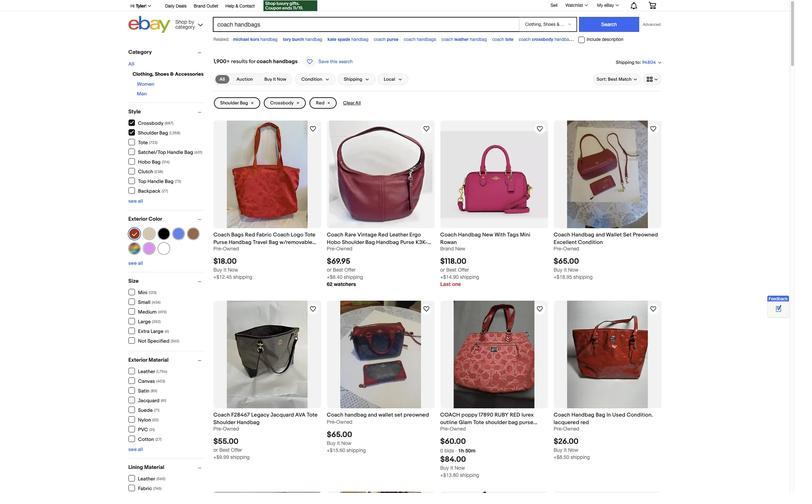 Task type: describe. For each thing, give the bounding box(es) containing it.
pre- inside coach f28467 legacy jacquard ava tote shoulder handbag pre-owned
[[213, 426, 223, 432]]

coach for tote
[[492, 37, 504, 42]]

brand inside coach handbag new with tags mini rowan brand new
[[440, 246, 454, 252]]

bag left "(314)" at top left
[[152, 159, 161, 165]]

save this search
[[318, 59, 353, 64]]

leather for fabric
[[138, 476, 155, 482]]

bag left '(73)'
[[165, 178, 174, 184]]

handbag inside coach handbag and wallet set preowned pre-owned
[[345, 412, 367, 419]]

leather
[[454, 37, 469, 42]]

(1,754)
[[156, 369, 167, 374]]

$60.00 0 bids · 1h 50m $84.00 buy it now +$13.80 shipping
[[440, 437, 479, 478]]

0 vertical spatial bag
[[590, 37, 597, 42]]

$18.00
[[213, 257, 237, 266]]

bag inside coach rare vintage red leather ergo hobo shoulder bag handbag purse k3k- 9219
[[365, 239, 375, 246]]

extra
[[138, 328, 150, 334]]

coach red solid leather shoulder handbag image
[[213, 492, 321, 493]]

coach handbag and wallet set preowned pre-owned
[[327, 412, 429, 425]]

red link
[[310, 97, 337, 109]]

best for $118.00
[[446, 267, 457, 273]]

handbag for leather
[[470, 37, 487, 42]]

offer for $118.00
[[458, 267, 469, 273]]

coach poppy 17890 ruby red lurex outline glam tote shoulder bag purse handbag heading
[[440, 412, 537, 434]]

coach handbags used image
[[454, 492, 535, 493]]

pre-owned for $18.00
[[213, 246, 239, 252]]

handbag for kors
[[261, 37, 278, 42]]

see all for color
[[128, 260, 143, 266]]

shipping for $55.00 or best offer +$9.99 shipping
[[230, 455, 250, 460]]

condition inside coach handbag and wallet set preowned excellent condition pre-owned
[[578, 239, 603, 246]]

crossbody
[[532, 37, 553, 42]]

coach handbag new with tags mini rowan link
[[440, 231, 548, 246]]

(1,358)
[[169, 131, 180, 135]]

sort:
[[597, 76, 607, 82]]

coach rare vintage red leather ergo hobo shoulder bag handbag purse k3k- 9219 link
[[327, 231, 435, 253]]

+$14.90
[[440, 274, 459, 280]]

top
[[138, 178, 146, 184]]

(723)
[[149, 140, 158, 145]]

auction
[[236, 76, 253, 82]]

owned up $60.00
[[450, 426, 466, 432]]

handbag inside coach handbag and wallet set preowned excellent condition pre-owned
[[572, 232, 594, 238]]

lining material
[[128, 464, 164, 471]]

see for color
[[128, 260, 137, 266]]

and for wallet
[[368, 412, 377, 419]]

watch coach handbag and wallet set preowned image
[[422, 305, 431, 313]]

clutch
[[138, 169, 153, 175]]

coach for crossbody
[[519, 37, 531, 42]]

coach for coach bags red fabric coach logo tote purse handbag travel bag w/removable pouch
[[213, 232, 230, 238]]

pre- inside coach handbag bag in used condition. lacquered red pre-owned
[[554, 426, 563, 432]]

backpack
[[138, 188, 160, 194]]

$65.00 buy it now +$18.95 shipping
[[554, 257, 593, 280]]

$18.00 buy it now +$12.45 shipping
[[213, 257, 252, 280]]

$55.00 or best offer +$9.99 shipping
[[213, 437, 250, 460]]

coach handbag and wallet set preowned excellent condition heading
[[554, 232, 658, 246]]

watch coach rare vintage red leather ergo hobo shoulder bag handbag purse k3k-9219 image
[[422, 125, 431, 133]]

0 vertical spatial all
[[128, 61, 134, 67]]

lacquered
[[554, 419, 579, 426]]

red
[[510, 412, 520, 419]]

handbags inside main content
[[273, 58, 298, 65]]

tyler
[[136, 3, 145, 9]]

bag left (601)
[[184, 149, 193, 155]]

1 horizontal spatial all link
[[215, 75, 229, 84]]

watch coach handbag bag in used condition. lacquered red image
[[649, 305, 658, 313]]

see all button for color
[[128, 260, 143, 266]]

coach right 'for'
[[257, 58, 272, 65]]

bag inside coach bags red fabric coach logo tote purse handbag travel bag w/removable pouch
[[269, 239, 278, 246]]

see for material
[[128, 447, 137, 453]]

(71)
[[154, 408, 159, 413]]

1 vertical spatial &
[[170, 71, 174, 77]]

purse inside coach rare vintage red leather ergo hobo shoulder bag handbag purse k3k- 9219
[[400, 239, 414, 246]]

tote inside coach bags red fabric coach logo tote purse handbag travel bag w/removable pouch
[[305, 232, 316, 238]]

buy for coach bags red fabric coach logo tote purse handbag travel bag w/removable pouch
[[213, 267, 222, 273]]

in
[[607, 412, 611, 419]]

1 see from the top
[[128, 198, 137, 204]]

jacquard (81)
[[138, 398, 166, 404]]

satin
[[138, 388, 149, 394]]

it inside "$60.00 0 bids · 1h 50m $84.00 buy it now +$13.80 shipping"
[[450, 465, 453, 471]]

men link
[[137, 91, 147, 97]]

best for $69.95
[[333, 267, 343, 273]]

coach for coach handbag new with tags mini rowan brand new
[[440, 232, 457, 238]]

shop by category
[[175, 19, 195, 30]]

shipping inside "$60.00 0 bids · 1h 50m $84.00 buy it now +$13.80 shipping"
[[460, 473, 479, 478]]

coach for coach f28467 legacy jacquard ava tote shoulder handbag pre-owned
[[213, 412, 230, 419]]

fabric inside coach bags red fabric coach logo tote purse handbag travel bag w/removable pouch
[[256, 232, 272, 238]]

and for wallet
[[596, 232, 605, 238]]

coach bags red fabric coach logo tote purse handbag travel bag w/removable pouch
[[213, 232, 316, 253]]

now for coach handbag and wallet set preowned excellent condition
[[568, 267, 579, 273]]

all for material
[[138, 447, 143, 453]]

owned inside coach handbag and wallet set preowned pre-owned
[[336, 419, 352, 425]]

lurex
[[522, 412, 534, 419]]

coach poppy 17890 ruby red lurex outline glam tote shoulder bag purse handbag
[[440, 412, 534, 434]]

one
[[452, 281, 461, 287]]

2 horizontal spatial all
[[355, 100, 361, 106]]

fabric (745)
[[138, 486, 162, 492]]

with
[[495, 232, 506, 238]]

owned up '$69.95'
[[336, 246, 352, 252]]

my
[[597, 3, 603, 8]]

see all button for material
[[128, 447, 143, 453]]

+$8.40
[[327, 274, 342, 280]]

!
[[145, 4, 147, 9]]

vintage
[[358, 232, 377, 238]]

legacy
[[251, 412, 269, 419]]

material for lining material
[[144, 464, 164, 471]]

0 vertical spatial large
[[138, 319, 151, 325]]

shoulder inside coach f28467 legacy jacquard ava tote shoulder handbag pre-owned
[[213, 419, 236, 426]]

for
[[249, 58, 255, 65]]

shipping button
[[338, 74, 376, 85]]

(73)
[[175, 179, 181, 184]]

handbag inside coach rare vintage red leather ergo hobo shoulder bag handbag purse k3k- 9219
[[376, 239, 399, 246]]

material for exterior material
[[149, 357, 169, 364]]

set
[[623, 232, 632, 238]]

coach handbag new with tags mini rowan image
[[440, 131, 548, 218]]

coach handbag bag in used condition. lacquered red image
[[567, 301, 648, 409]]

& inside account navigation
[[236, 4, 238, 9]]

outlet
[[207, 4, 218, 9]]

coach bag
[[577, 37, 597, 42]]

jacquard inside coach f28467 legacy jacquard ava tote shoulder handbag pre-owned
[[270, 412, 294, 419]]

spade
[[338, 37, 350, 42]]

watch coach handbag and wallet set preowned excellent condition image
[[649, 125, 658, 133]]

hobo inside coach rare vintage red leather ergo hobo shoulder bag handbag purse k3k- 9219
[[327, 239, 341, 246]]

1 vertical spatial fabric
[[138, 486, 152, 492]]

owned inside coach handbag and wallet set preowned excellent condition pre-owned
[[563, 246, 579, 252]]

1 horizontal spatial all
[[220, 76, 225, 82]]

$65.00 for pre-
[[327, 431, 352, 440]]

auction link
[[232, 75, 257, 84]]

handbag for crossbody
[[555, 37, 572, 42]]

coach f28467 legacy jacquard ava tote shoulder handbag image
[[227, 301, 308, 409]]

coach poppy 17890 ruby red lurex outline glam tote shoulder bag purse handbag image
[[454, 301, 535, 409]]

coach leather handbag
[[441, 37, 487, 42]]

extra large (6)
[[138, 328, 169, 334]]

tote (723)
[[138, 139, 158, 146]]

get the coupon image
[[263, 0, 317, 11]]

advanced link
[[639, 17, 661, 32]]

shipping for shipping to : 94804
[[616, 59, 635, 65]]

or inside the $55.00 or best offer +$9.99 shipping
[[213, 447, 218, 453]]

mini (120)
[[138, 290, 157, 296]]

small (436)
[[138, 299, 161, 305]]

this
[[330, 59, 338, 64]]

listing options selector. gallery view selected. image
[[647, 76, 658, 82]]

ergo
[[409, 232, 421, 238]]

shipping to : 94804
[[616, 59, 656, 65]]

pre- up $18.00
[[213, 246, 223, 252]]

owned up $18.00
[[223, 246, 239, 252]]

it for coach bags red fabric coach logo tote purse handbag travel bag w/removable pouch
[[224, 267, 226, 273]]

clear all link
[[340, 97, 364, 109]]

tote inside the coach poppy 17890 ruby red lurex outline glam tote shoulder bag purse handbag
[[473, 419, 484, 426]]

satchel/top handle bag (601)
[[138, 149, 202, 155]]

handbag inside the coach poppy 17890 ruby red lurex outline glam tote shoulder bag purse handbag
[[440, 427, 462, 434]]

leather inside coach rare vintage red leather ergo hobo shoulder bag handbag purse k3k- 9219
[[390, 232, 408, 238]]

coach bags red fabric coach logo tote purse handbag travel bag w/removable pouch image
[[227, 121, 308, 228]]

$60.00
[[440, 437, 466, 447]]

tory burch handbag
[[283, 37, 322, 42]]

kors
[[250, 37, 259, 42]]

bag down auction
[[240, 100, 248, 106]]

search
[[339, 59, 353, 64]]

clear all
[[343, 100, 361, 106]]

1 vertical spatial mini
[[138, 290, 147, 296]]

style
[[128, 108, 141, 115]]

pre- up '$69.95'
[[327, 246, 336, 252]]

$118.00 or best offer +$14.90 shipping last one
[[440, 257, 479, 287]]

shipping for $18.00 buy it now +$12.45 shipping
[[233, 274, 252, 280]]

coach black leather large tote handbag red interior. beautiful image
[[340, 492, 421, 493]]

brand outlet
[[194, 4, 218, 9]]

daily deals link
[[165, 3, 187, 10]]

(403)
[[156, 379, 165, 384]]

shoulder inside coach rare vintage red leather ergo hobo shoulder bag handbag purse k3k- 9219
[[342, 239, 364, 246]]

pre- down coach
[[440, 426, 450, 432]]

exterior material button
[[128, 357, 204, 364]]

shipping for $26.00 buy it now +$8.50 shipping
[[571, 455, 590, 460]]

satin (83)
[[138, 388, 157, 394]]

coach rare vintage red leather ergo hobo shoulder bag handbag purse k3k- 9219 heading
[[327, 232, 431, 253]]

coach rare vintage red leather ergo hobo shoulder bag handbag purse k3k-9219 image
[[329, 121, 432, 228]]

1 horizontal spatial red
[[316, 100, 325, 106]]

0 vertical spatial handbags
[[417, 37, 436, 42]]

coach handbag and wallet set preowned image
[[340, 301, 421, 409]]

top handle bag (73)
[[138, 178, 181, 184]]

50m
[[465, 448, 476, 454]]

condition button
[[295, 74, 336, 85]]

bags
[[231, 232, 244, 238]]

color
[[149, 216, 162, 223]]

contact
[[239, 4, 255, 9]]

tote left (723)
[[138, 139, 148, 146]]

tory
[[283, 37, 291, 42]]



Task type: locate. For each thing, give the bounding box(es) containing it.
(436)
[[152, 300, 161, 305]]

offer inside $118.00 or best offer +$14.90 shipping last one
[[458, 267, 469, 273]]

shipping
[[233, 274, 252, 280], [344, 274, 363, 280], [460, 274, 479, 280], [574, 274, 593, 280], [347, 448, 366, 454], [230, 455, 250, 460], [571, 455, 590, 460], [460, 473, 479, 478]]

your shopping cart image
[[648, 2, 656, 9]]

all right the clear
[[355, 100, 361, 106]]

hobo up 9219
[[327, 239, 341, 246]]

handbag down bags
[[229, 239, 252, 246]]

handbag inside "coach leather handbag"
[[470, 37, 487, 42]]

0 vertical spatial condition
[[301, 76, 322, 82]]

handbags up buy it now 'link'
[[273, 58, 298, 65]]

exterior for exterior color
[[128, 216, 147, 223]]

2 all from the top
[[138, 260, 143, 266]]

(83)
[[151, 389, 157, 393]]

1 horizontal spatial condition
[[578, 239, 603, 246]]

handbag for burch
[[305, 37, 322, 42]]

shoulder down f28467
[[213, 419, 236, 426]]

1 horizontal spatial hobo
[[327, 239, 341, 246]]

shoulder bag (1,358)
[[138, 130, 180, 136]]

pre- up $65.00 buy it now +$15.60 shipping
[[327, 419, 336, 425]]

shipping inside the $65.00 buy it now +$18.95 shipping
[[574, 274, 593, 280]]

hi
[[131, 4, 135, 9]]

all link
[[128, 61, 134, 67], [215, 75, 229, 84]]

0 vertical spatial all
[[138, 198, 143, 204]]

$26.00 buy it now +$8.50 shipping
[[554, 437, 590, 460]]

2 vertical spatial see
[[128, 447, 137, 453]]

best inside the $55.00 or best offer +$9.99 shipping
[[219, 447, 230, 453]]

94804
[[642, 60, 656, 65]]

now up +$18.95
[[568, 267, 579, 273]]

now down $26.00
[[568, 447, 579, 453]]

1 horizontal spatial offer
[[344, 267, 356, 273]]

coach down search for anything text box
[[374, 37, 386, 42]]

by
[[189, 19, 194, 25]]

handle for satchel/top
[[167, 149, 183, 155]]

1 vertical spatial exterior
[[128, 357, 147, 364]]

new
[[482, 232, 493, 238], [455, 246, 465, 252]]

shipping inside $18.00 buy it now +$12.45 shipping
[[233, 274, 252, 280]]

offer
[[344, 267, 356, 273], [458, 267, 469, 273], [231, 447, 242, 453]]

0 horizontal spatial red
[[245, 232, 255, 238]]

handbag inside coach handbag new with tags mini rowan brand new
[[458, 232, 481, 238]]

cotton
[[138, 436, 154, 442]]

exterior left color
[[128, 216, 147, 223]]

now inside $65.00 buy it now +$15.60 shipping
[[341, 441, 352, 446]]

it for coach handbag and wallet set preowned
[[337, 441, 340, 446]]

coach inside coach crossbody handbag
[[519, 37, 531, 42]]

it for coach handbag and wallet set preowned excellent condition
[[564, 267, 567, 273]]

watch coach poppy 17890 ruby red lurex outline glam tote shoulder bag purse handbag image
[[535, 305, 544, 313]]

buy inside 'link'
[[264, 76, 272, 82]]

size
[[128, 278, 139, 285]]

purse inside coach bags red fabric coach logo tote purse handbag travel bag w/removable pouch
[[213, 239, 228, 246]]

0 vertical spatial purse
[[387, 37, 399, 42]]

bag inside coach handbag bag in used condition. lacquered red pre-owned
[[596, 412, 605, 419]]

shipping for $118.00 or best offer +$14.90 shipping last one
[[460, 274, 479, 280]]

it up +$15.60
[[337, 441, 340, 446]]

shipping up "watchers"
[[344, 274, 363, 280]]

0 vertical spatial and
[[596, 232, 605, 238]]

exterior up leather (1,754)
[[128, 357, 147, 364]]

pouch
[[213, 247, 229, 253]]

buy inside the $65.00 buy it now +$18.95 shipping
[[554, 267, 563, 273]]

handbag right kors
[[261, 37, 278, 42]]

coach handbag and wallet set preowned excellent condition image
[[567, 121, 648, 228]]

coach handbags
[[404, 37, 436, 42]]

now for coach bags red fabric coach logo tote purse handbag travel bag w/removable pouch
[[228, 267, 238, 273]]

or for $118.00
[[440, 267, 445, 273]]

it inside $65.00 buy it now +$15.60 shipping
[[337, 441, 340, 446]]

1 horizontal spatial fabric
[[256, 232, 272, 238]]

or inside $69.95 or best offer +$8.40 shipping 62 watchers
[[327, 267, 331, 273]]

(27) right cotton
[[155, 437, 162, 442]]

shipping right +$9.99
[[230, 455, 250, 460]]

pre-owned for $60.00
[[440, 426, 466, 432]]

1 horizontal spatial jacquard
[[270, 412, 294, 419]]

shipping for shipping
[[344, 76, 362, 82]]

shipping
[[616, 59, 635, 65], [344, 76, 362, 82]]

now up +$15.60
[[341, 441, 352, 446]]

$55.00
[[213, 437, 239, 447]]

(27) for exterior material
[[155, 437, 162, 442]]

coach for leather
[[441, 37, 453, 42]]

nylon (52)
[[138, 417, 159, 423]]

0 vertical spatial hobo
[[138, 159, 151, 165]]

all down category
[[128, 61, 134, 67]]

1 all from the top
[[138, 198, 143, 204]]

buy inside $18.00 buy it now +$12.45 shipping
[[213, 267, 222, 273]]

best for $55.00
[[219, 447, 230, 453]]

1 see all button from the top
[[128, 198, 143, 204]]

it inside the $65.00 buy it now +$18.95 shipping
[[564, 267, 567, 273]]

0 vertical spatial all link
[[128, 61, 134, 67]]

coach for handbags
[[404, 37, 416, 42]]

used
[[612, 412, 626, 419]]

and left wallet in the top of the page
[[596, 232, 605, 238]]

handbag for spade
[[351, 37, 368, 42]]

$65.00 inside $65.00 buy it now +$15.60 shipping
[[327, 431, 352, 440]]

0 vertical spatial material
[[149, 357, 169, 364]]

+$8.50
[[554, 455, 569, 460]]

sell
[[551, 3, 558, 8]]

daily deals
[[165, 4, 187, 9]]

handbag inside tory burch handbag
[[305, 37, 322, 42]]

+$9.99
[[213, 455, 229, 460]]

1 vertical spatial hobo
[[327, 239, 341, 246]]

leather left ergo
[[390, 232, 408, 238]]

tote
[[505, 37, 513, 42]]

1 vertical spatial large
[[151, 328, 163, 334]]

see up lining
[[128, 447, 137, 453]]

coach tote
[[492, 37, 513, 42]]

clear
[[343, 100, 354, 106]]

condition inside condition dropdown button
[[301, 76, 322, 82]]

red right bags
[[245, 232, 255, 238]]

see all button down backpack
[[128, 198, 143, 204]]

0 horizontal spatial condition
[[301, 76, 322, 82]]

bag down (887)
[[159, 130, 168, 136]]

mini up small
[[138, 290, 147, 296]]

suede
[[138, 407, 153, 413]]

0 vertical spatial jacquard
[[138, 398, 160, 404]]

2 vertical spatial leather
[[138, 476, 155, 482]]

red inside coach rare vintage red leather ergo hobo shoulder bag handbag purse k3k- 9219
[[378, 232, 388, 238]]

1 vertical spatial leather
[[138, 369, 155, 375]]

1 vertical spatial brand
[[440, 246, 454, 252]]

purse down lurex
[[519, 419, 534, 426]]

pre-owned
[[213, 246, 239, 252], [327, 246, 352, 252], [440, 426, 466, 432]]

$65.00 inside the $65.00 buy it now +$18.95 shipping
[[554, 257, 579, 266]]

1 horizontal spatial and
[[596, 232, 605, 238]]

tote inside coach f28467 legacy jacquard ava tote shoulder handbag pre-owned
[[307, 412, 318, 419]]

handbag
[[261, 37, 278, 42], [305, 37, 322, 42], [351, 37, 368, 42], [470, 37, 487, 42], [555, 37, 572, 42], [345, 412, 367, 419], [440, 427, 462, 434]]

shipping inside $65.00 buy it now +$15.60 shipping
[[347, 448, 366, 454]]

large
[[138, 319, 151, 325], [151, 328, 163, 334]]

coach
[[374, 37, 386, 42], [404, 37, 416, 42], [441, 37, 453, 42], [492, 37, 504, 42], [519, 37, 531, 42], [577, 37, 589, 42], [257, 58, 272, 65]]

crossbody link
[[264, 97, 306, 109]]

buy for coach handbag bag in used condition. lacquered red
[[554, 447, 563, 453]]

coach up rowan
[[440, 232, 457, 238]]

coach for purse
[[374, 37, 386, 42]]

see up exterior color
[[128, 198, 137, 204]]

bag inside the coach poppy 17890 ruby red lurex outline glam tote shoulder bag purse handbag
[[508, 419, 518, 426]]

now inside "$60.00 0 bids · 1h 50m $84.00 buy it now +$13.80 shipping"
[[455, 465, 465, 471]]

category
[[128, 49, 152, 56]]

handbag right the spade at the left top of page
[[351, 37, 368, 42]]

pre- up $26.00
[[554, 426, 563, 432]]

2 exterior from the top
[[128, 357, 147, 364]]

1 vertical spatial condition
[[578, 239, 603, 246]]

0 horizontal spatial mini
[[138, 290, 147, 296]]

(27) inside backpack (27)
[[162, 189, 168, 193]]

pre- up the $65.00 buy it now +$18.95 shipping
[[554, 246, 563, 252]]

coach inside coach handbag new with tags mini rowan brand new
[[440, 232, 457, 238]]

help & contact link
[[225, 3, 255, 10]]

now down $84.00
[[455, 465, 465, 471]]

(52)
[[152, 418, 159, 422]]

0 vertical spatial brand
[[194, 4, 205, 9]]

coach inside "coach leather handbag"
[[441, 37, 453, 42]]

0 horizontal spatial pre-owned
[[213, 246, 239, 252]]

or
[[327, 267, 331, 273], [440, 267, 445, 273], [213, 447, 218, 453]]

0 vertical spatial mini
[[520, 232, 530, 238]]

3 all from the top
[[138, 447, 143, 453]]

shipping right +$15.60
[[347, 448, 366, 454]]

owned inside coach f28467 legacy jacquard ava tote shoulder handbag pre-owned
[[223, 426, 239, 432]]

handbag inside coach f28467 legacy jacquard ava tote shoulder handbag pre-owned
[[237, 419, 260, 426]]

0 horizontal spatial jacquard
[[138, 398, 160, 404]]

shop by category banner
[[127, 0, 661, 35]]

1 horizontal spatial purse
[[519, 419, 534, 426]]

1 vertical spatial all
[[220, 76, 225, 82]]

it up +$13.80 at bottom right
[[450, 465, 453, 471]]

main content
[[211, 46, 664, 493]]

all for color
[[138, 260, 143, 266]]

michael
[[233, 37, 249, 42]]

(27) down top handle bag (73)
[[162, 189, 168, 193]]

(601)
[[194, 150, 202, 155]]

see all down cotton
[[128, 447, 143, 453]]

2 see all button from the top
[[128, 260, 143, 266]]

shipping down search
[[344, 76, 362, 82]]

pre- inside coach handbag and wallet set preowned excellent condition pre-owned
[[554, 246, 563, 252]]

shipping right +$13.80 at bottom right
[[460, 473, 479, 478]]

offer for $69.95
[[344, 267, 356, 273]]

brand left outlet on the top left of page
[[194, 4, 205, 9]]

0 horizontal spatial and
[[368, 412, 377, 419]]

1 vertical spatial and
[[368, 412, 377, 419]]

handbag right burch
[[305, 37, 322, 42]]

1 vertical spatial purse
[[519, 419, 534, 426]]

0
[[440, 448, 443, 454]]

see up size at the left of page
[[128, 260, 137, 266]]

coach
[[440, 412, 460, 419]]

help
[[225, 4, 234, 9]]

handbag up red
[[572, 412, 594, 419]]

handbag down "vintage"
[[376, 239, 399, 246]]

0 horizontal spatial purse
[[387, 37, 399, 42]]

owned up $26.00
[[563, 426, 579, 432]]

1 horizontal spatial handle
[[167, 149, 183, 155]]

1 horizontal spatial or
[[327, 267, 331, 273]]

2 vertical spatial all
[[138, 447, 143, 453]]

$65.00 for excellent
[[554, 257, 579, 266]]

0 horizontal spatial &
[[170, 71, 174, 77]]

coach inside coach rare vintage red leather ergo hobo shoulder bag handbag purse k3k- 9219
[[327, 232, 343, 238]]

coach up 9219
[[327, 232, 343, 238]]

handle for top
[[147, 178, 164, 184]]

0 vertical spatial $65.00
[[554, 257, 579, 266]]

all link down 1,900
[[215, 75, 229, 84]]

owned up $65.00 buy it now +$15.60 shipping
[[336, 419, 352, 425]]

1 vertical spatial shipping
[[344, 76, 362, 82]]

buy it now link
[[260, 75, 291, 84]]

leather for canvas
[[138, 369, 155, 375]]

it up +$12.45
[[224, 267, 226, 273]]

buy inside "$60.00 0 bids · 1h 50m $84.00 buy it now +$13.80 shipping"
[[440, 465, 449, 471]]

my ebay link
[[593, 1, 622, 10]]

handbag
[[458, 232, 481, 238], [572, 232, 594, 238], [229, 239, 252, 246], [376, 239, 399, 246], [572, 412, 594, 419], [237, 419, 260, 426]]

now inside $18.00 buy it now +$12.45 shipping
[[228, 267, 238, 273]]

Search for anything text field
[[214, 18, 518, 31]]

0 horizontal spatial or
[[213, 447, 218, 453]]

now down $18.00
[[228, 267, 238, 273]]

condition down save on the top left of the page
[[301, 76, 322, 82]]

large up extra
[[138, 319, 151, 325]]

2 vertical spatial all
[[355, 100, 361, 106]]

coach for coach rare vintage red leather ergo hobo shoulder bag handbag purse k3k- 9219
[[327, 232, 343, 238]]

1 horizontal spatial bag
[[590, 37, 597, 42]]

clothing, shoes & accessories
[[133, 71, 204, 77]]

1 vertical spatial new
[[455, 246, 465, 252]]

coach bags red fabric coach logo tote purse handbag travel bag w/removable pouch link
[[213, 231, 321, 253]]

now inside 'link'
[[277, 76, 286, 82]]

preowned
[[633, 232, 658, 238]]

0 vertical spatial (27)
[[162, 189, 168, 193]]

pre- inside coach handbag and wallet set preowned pre-owned
[[327, 419, 336, 425]]

hobo up clutch
[[138, 159, 151, 165]]

0 vertical spatial handle
[[167, 149, 183, 155]]

shipping for $65.00 buy it now +$15.60 shipping
[[347, 448, 366, 454]]

$118.00
[[440, 257, 467, 266]]

1 horizontal spatial purse
[[400, 239, 414, 246]]

coach inside coach f28467 legacy jacquard ava tote shoulder handbag pre-owned
[[213, 412, 230, 419]]

1 vertical spatial handle
[[147, 178, 164, 184]]

crossbody for crossbody
[[270, 100, 294, 106]]

it for coach handbag bag in used condition. lacquered red
[[564, 447, 567, 453]]

coach left description
[[577, 37, 589, 42]]

coach handbag bag in used condition. lacquered red heading
[[554, 412, 653, 426]]

offer inside $69.95 or best offer +$8.40 shipping 62 watchers
[[344, 267, 356, 273]]

coach handbags link
[[404, 37, 436, 42]]

0 horizontal spatial fabric
[[138, 486, 152, 492]]

0 vertical spatial &
[[236, 4, 238, 9]]

watch coach bags red fabric coach logo tote purse handbag travel bag w/removable pouch image
[[309, 125, 317, 133]]

1 horizontal spatial shipping
[[616, 59, 635, 65]]

help & contact
[[225, 4, 255, 9]]

coach right tote
[[519, 37, 531, 42]]

match
[[619, 76, 632, 82]]

handbag up $65.00 buy it now +$15.60 shipping
[[345, 412, 367, 419]]

1 see all from the top
[[128, 198, 143, 204]]

mini right "tags"
[[520, 232, 530, 238]]

pvc
[[138, 427, 148, 433]]

purse up pouch
[[213, 239, 228, 246]]

shipping up the one
[[460, 274, 479, 280]]

1 horizontal spatial new
[[482, 232, 493, 238]]

(120)
[[149, 290, 157, 295]]

crossbody (887)
[[138, 120, 173, 126]]

preowned
[[404, 412, 429, 419]]

shoulder inside 'shoulder bag' link
[[220, 100, 239, 106]]

+$12.45
[[213, 274, 232, 280]]

buy inside "$26.00 buy it now +$8.50 shipping"
[[554, 447, 563, 453]]

1 purse from the left
[[213, 239, 228, 246]]

0 horizontal spatial shipping
[[344, 76, 362, 82]]

large down (352)
[[151, 328, 163, 334]]

coach bags red fabric coach logo tote purse handbag travel bag w/removable pouch heading
[[213, 232, 316, 253]]

exterior color button
[[128, 216, 204, 223]]

0 vertical spatial new
[[482, 232, 493, 238]]

bag down "vintage"
[[365, 239, 375, 246]]

kate spade handbag
[[328, 37, 368, 42]]

0 horizontal spatial new
[[455, 246, 465, 252]]

1 vertical spatial jacquard
[[270, 412, 294, 419]]

now inside the $65.00 buy it now +$18.95 shipping
[[568, 267, 579, 273]]

all up size at the left of page
[[138, 260, 143, 266]]

none submit inside shop by category banner
[[579, 17, 639, 32]]

shipping for $69.95 or best offer +$8.40 shipping 62 watchers
[[344, 274, 363, 280]]

coach up excellent
[[554, 232, 570, 238]]

shipping right +$18.95
[[574, 274, 593, 280]]

coach handbag and wallet set preowned link
[[327, 411, 435, 419]]

coach handbag and wallet set preowned excellent condition link
[[554, 231, 661, 246]]

handbag inside coach crossbody handbag
[[555, 37, 572, 42]]

my ebay
[[597, 3, 614, 8]]

coach for coach handbag bag in used condition. lacquered red pre-owned
[[554, 412, 570, 419]]

or inside $118.00 or best offer +$14.90 shipping last one
[[440, 267, 445, 273]]

shipping for $65.00 buy it now +$18.95 shipping
[[574, 274, 593, 280]]

1 vertical spatial handbags
[[273, 58, 298, 65]]

coach handbag new with tags mini rowan heading
[[440, 232, 530, 246]]

shipping inside "$26.00 buy it now +$8.50 shipping"
[[571, 455, 590, 460]]

mini inside coach handbag new with tags mini rowan brand new
[[520, 232, 530, 238]]

best inside "dropdown button"
[[608, 76, 618, 82]]

satchel/top
[[138, 149, 166, 155]]

offer down '$69.95'
[[344, 267, 356, 273]]

1 vertical spatial see all
[[128, 260, 143, 266]]

0 vertical spatial exterior
[[128, 216, 147, 223]]

3 see all from the top
[[128, 447, 143, 453]]

watch coach handbag new with tags mini rowan image
[[535, 125, 544, 133]]

best up "+$14.90"
[[446, 267, 457, 273]]

3 see from the top
[[128, 447, 137, 453]]

1h
[[458, 448, 464, 454]]

(27) inside cotton (27)
[[155, 437, 162, 442]]

0 horizontal spatial offer
[[231, 447, 242, 453]]

all down 1,900
[[220, 76, 225, 82]]

account navigation
[[127, 0, 661, 12]]

handbag inside coach bags red fabric coach logo tote purse handbag travel bag w/removable pouch
[[229, 239, 252, 246]]

and inside coach handbag and wallet set preowned pre-owned
[[368, 412, 377, 419]]

red right "vintage"
[[378, 232, 388, 238]]

None submit
[[579, 17, 639, 32]]

handle
[[167, 149, 183, 155], [147, 178, 164, 184]]

handbag right crossbody
[[555, 37, 572, 42]]

1 horizontal spatial crossbody
[[270, 100, 294, 106]]

size button
[[128, 278, 204, 285]]

watch coach f28467 legacy jacquard ava tote shoulder handbag image
[[309, 305, 317, 313]]

& right help
[[236, 4, 238, 9]]

handle up backpack (27)
[[147, 178, 164, 184]]

0 vertical spatial leather
[[390, 232, 408, 238]]

handbag inside coach handbag bag in used condition. lacquered red pre-owned
[[572, 412, 594, 419]]

best right sort:
[[608, 76, 618, 82]]

all link down category
[[128, 61, 134, 67]]

1 vertical spatial all link
[[215, 75, 229, 84]]

shipping inside the $55.00 or best offer +$9.99 shipping
[[230, 455, 250, 460]]

coach inside coach handbag and wallet set preowned pre-owned
[[327, 412, 343, 419]]

red inside coach bags red fabric coach logo tote purse handbag travel bag w/removable pouch
[[245, 232, 255, 238]]

0 horizontal spatial handle
[[147, 178, 164, 184]]

see all for material
[[128, 447, 143, 453]]

shipping right +$12.45
[[233, 274, 252, 280]]

0 vertical spatial crossbody
[[270, 100, 294, 106]]

0 horizontal spatial bag
[[508, 419, 518, 426]]

0 vertical spatial see
[[128, 198, 137, 204]]

now for coach handbag bag in used condition. lacquered red
[[568, 447, 579, 453]]

coach up pouch
[[213, 232, 230, 238]]

All selected text field
[[220, 76, 225, 83]]

1 horizontal spatial mini
[[520, 232, 530, 238]]

coach for coach handbag and wallet set preowned excellent condition pre-owned
[[554, 232, 570, 238]]

main content containing $18.00
[[211, 46, 664, 493]]

daily
[[165, 4, 175, 9]]

best inside $69.95 or best offer +$8.40 shipping 62 watchers
[[333, 267, 343, 273]]

owned inside coach handbag bag in used condition. lacquered red pre-owned
[[563, 426, 579, 432]]

coach inside coach handbag and wallet set preowned excellent condition pre-owned
[[554, 232, 570, 238]]

:
[[640, 59, 641, 65]]

(745)
[[153, 486, 162, 491]]

0 horizontal spatial brand
[[194, 4, 205, 9]]

it up +$8.50
[[564, 447, 567, 453]]

now for coach handbag and wallet set preowned
[[341, 441, 352, 446]]

purse inside the coach poppy 17890 ruby red lurex outline glam tote shoulder bag purse handbag
[[519, 419, 534, 426]]

0 vertical spatial fabric
[[256, 232, 272, 238]]

2 horizontal spatial or
[[440, 267, 445, 273]]

purse down ergo
[[400, 239, 414, 246]]

it up +$18.95
[[564, 267, 567, 273]]

and
[[596, 232, 605, 238], [368, 412, 377, 419]]

now inside "$26.00 buy it now +$8.50 shipping"
[[568, 447, 579, 453]]

buy up +$13.80 at bottom right
[[440, 465, 449, 471]]

shipping inside dropdown button
[[344, 76, 362, 82]]

men
[[137, 91, 147, 97]]

coach left logo
[[273, 232, 290, 238]]

shipping inside shipping to : 94804
[[616, 59, 635, 65]]

and inside coach handbag and wallet set preowned excellent condition pre-owned
[[596, 232, 605, 238]]

3 see all button from the top
[[128, 447, 143, 453]]

1 vertical spatial bag
[[508, 419, 518, 426]]

crossbody inside main content
[[270, 100, 294, 106]]

2 purse from the left
[[400, 239, 414, 246]]

0 horizontal spatial $65.00
[[327, 431, 352, 440]]

leather (1,754)
[[138, 369, 167, 375]]

buy for coach handbag and wallet set preowned excellent condition
[[554, 267, 563, 273]]

handbag down f28467
[[237, 419, 260, 426]]

condition
[[301, 76, 322, 82], [578, 239, 603, 246]]

2 see from the top
[[128, 260, 137, 266]]

1 horizontal spatial &
[[236, 4, 238, 9]]

coach f28467 legacy jacquard ava tote shoulder handbag heading
[[213, 412, 318, 426]]

1 horizontal spatial pre-owned
[[327, 246, 352, 252]]

material up (1,754)
[[149, 357, 169, 364]]

best inside $118.00 or best offer +$14.90 shipping last one
[[446, 267, 457, 273]]

2 vertical spatial see all button
[[128, 447, 143, 453]]

2 horizontal spatial offer
[[458, 267, 469, 273]]

1 vertical spatial $65.00
[[327, 431, 352, 440]]

wallet
[[606, 232, 622, 238]]

handbag down outline
[[440, 427, 462, 434]]

& right shoes
[[170, 71, 174, 77]]

it inside $18.00 buy it now +$12.45 shipping
[[224, 267, 226, 273]]

0 horizontal spatial all link
[[128, 61, 134, 67]]

crossbody for crossbody (887)
[[138, 120, 163, 126]]

medium (693)
[[138, 309, 167, 315]]

coach for coach handbag and wallet set preowned pre-owned
[[327, 412, 343, 419]]

lining
[[128, 464, 143, 471]]

coach inside coach tote
[[492, 37, 504, 42]]

shoulder up tote (723)
[[138, 130, 158, 136]]

tote right logo
[[305, 232, 316, 238]]

coach handbag new with tags mini rowan brand new
[[440, 232, 530, 252]]

coach up $65.00 buy it now +$15.60 shipping
[[327, 412, 343, 419]]

2 horizontal spatial pre-owned
[[440, 426, 466, 432]]

1 exterior from the top
[[128, 216, 147, 223]]

condition right excellent
[[578, 239, 603, 246]]

wallet
[[379, 412, 393, 419]]

1 horizontal spatial $65.00
[[554, 257, 579, 266]]

medium
[[138, 309, 157, 315]]

lining material button
[[128, 464, 204, 471]]

0 horizontal spatial all
[[128, 61, 134, 67]]

exterior for exterior material
[[128, 357, 147, 364]]

fabric down leather (560)
[[138, 486, 152, 492]]

shipping inside $69.95 or best offer +$8.40 shipping 62 watchers
[[344, 274, 363, 280]]

buy inside $65.00 buy it now +$15.60 shipping
[[327, 441, 336, 446]]

fabric
[[256, 232, 272, 238], [138, 486, 152, 492]]

1 vertical spatial (27)
[[155, 437, 162, 442]]

0 vertical spatial see all button
[[128, 198, 143, 204]]

bag left in
[[596, 412, 605, 419]]

material
[[149, 357, 169, 364], [144, 464, 164, 471]]

coach right coach purse
[[404, 37, 416, 42]]

coach for bag
[[577, 37, 589, 42]]

tote down 17890
[[473, 419, 484, 426]]

shipping inside $118.00 or best offer +$14.90 shipping last one
[[460, 274, 479, 280]]

0 vertical spatial shipping
[[616, 59, 635, 65]]

1 horizontal spatial handbags
[[417, 37, 436, 42]]

(27) for style
[[162, 189, 168, 193]]

1 horizontal spatial brand
[[440, 246, 454, 252]]

1 vertical spatial crossbody
[[138, 120, 163, 126]]

buy for coach handbag and wallet set preowned
[[327, 441, 336, 446]]

it inside 'link'
[[273, 76, 276, 82]]

or for $69.95
[[327, 267, 331, 273]]

coach handbag and wallet set preowned heading
[[327, 412, 429, 419]]

0 horizontal spatial crossbody
[[138, 120, 163, 126]]

handbag inside kate spade handbag
[[351, 37, 368, 42]]

burch
[[292, 37, 304, 42]]

offer inside the $55.00 or best offer +$9.99 shipping
[[231, 447, 242, 453]]

now up crossbody link at the top left of page
[[277, 76, 286, 82]]

coach inside coach purse
[[374, 37, 386, 42]]

shoulder
[[485, 419, 507, 426]]

2 see all from the top
[[128, 260, 143, 266]]

handbag inside michael kors handbag
[[261, 37, 278, 42]]

coach purse
[[374, 37, 399, 42]]

0 horizontal spatial purse
[[213, 239, 228, 246]]

it up crossbody link at the top left of page
[[273, 76, 276, 82]]

pre-owned for $69.95
[[327, 246, 352, 252]]

owned up the $65.00 buy it now +$18.95 shipping
[[563, 246, 579, 252]]

1 vertical spatial see
[[128, 260, 137, 266]]

2 horizontal spatial red
[[378, 232, 388, 238]]

brand inside account navigation
[[194, 4, 205, 9]]

coach inside coach handbag bag in used condition. lacquered red pre-owned
[[554, 412, 570, 419]]



Task type: vqa. For each thing, say whether or not it's contained in the screenshot.


